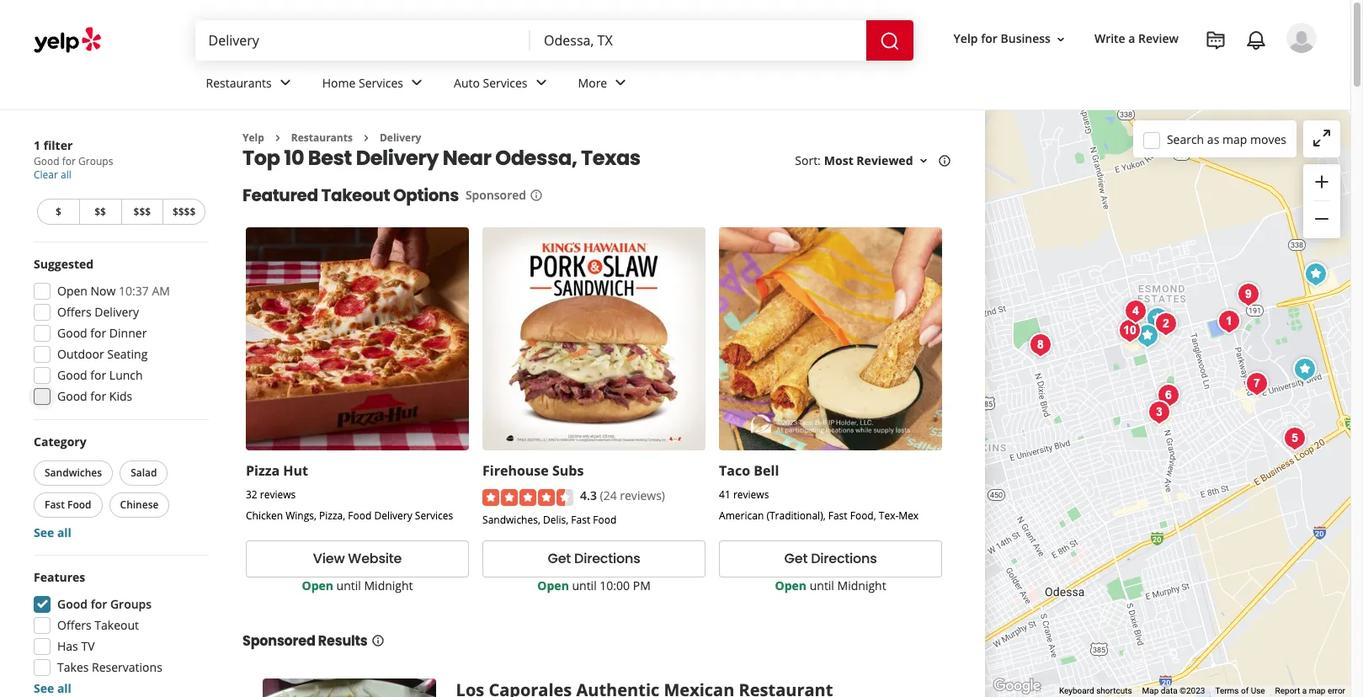 Task type: locate. For each thing, give the bounding box(es) containing it.
$$$ button
[[121, 199, 163, 225]]

32
[[246, 488, 257, 502]]

open down (traditional),
[[775, 578, 807, 594]]

none field find
[[208, 31, 517, 50]]

group containing suggested
[[29, 256, 209, 410]]

offers up good for dinner
[[57, 304, 92, 320]]

$ button
[[37, 199, 79, 225]]

reviews inside taco bell 41 reviews american (traditional), fast food, tex-mex
[[733, 488, 769, 502]]

1 horizontal spatial get directions link
[[719, 541, 943, 578]]

1 horizontal spatial restaurants
[[291, 131, 353, 145]]

open until midnight down "view website"
[[302, 578, 413, 594]]

2 see all from the top
[[34, 680, 72, 696]]

services inside the home services link
[[359, 75, 403, 91]]

restaurants
[[206, 75, 272, 91], [291, 131, 353, 145]]

all inside '1 filter good for groups clear all'
[[61, 168, 71, 182]]

takeout down good for groups
[[95, 617, 139, 633]]

16 info v2 image
[[938, 154, 951, 168], [530, 189, 543, 202], [371, 634, 384, 647]]

1 vertical spatial sponsored
[[243, 632, 315, 651]]

get down (traditional),
[[785, 549, 808, 569]]

fast inside taco bell 41 reviews american (traditional), fast food, tex-mex
[[828, 509, 848, 523]]

0 horizontal spatial a
[[1129, 31, 1136, 47]]

2 directions from the left
[[811, 549, 877, 569]]

1 see from the top
[[34, 525, 54, 541]]

brad k. image
[[1287, 23, 1317, 53]]

2 see from the top
[[34, 680, 54, 696]]

yelp left 16 chevron right v2 image
[[243, 131, 264, 145]]

sponsored results
[[243, 632, 368, 651]]

2 horizontal spatial services
[[483, 75, 528, 91]]

Find text field
[[208, 31, 517, 50]]

1 reviews from the left
[[260, 488, 296, 502]]

map
[[1142, 686, 1159, 696]]

see all button
[[34, 525, 72, 541], [34, 680, 72, 696]]

see all button for category
[[34, 525, 72, 541]]

0 horizontal spatial fast
[[45, 498, 65, 512]]

1 horizontal spatial open until midnight
[[775, 578, 887, 594]]

open down view
[[302, 578, 333, 594]]

0 vertical spatial sponsored
[[466, 187, 526, 203]]

0 horizontal spatial restaurants
[[206, 75, 272, 91]]

2 horizontal spatial fast
[[828, 509, 848, 523]]

food down (24
[[593, 513, 617, 527]]

yelp for business
[[954, 31, 1051, 47]]

None search field
[[195, 20, 917, 61]]

2 horizontal spatial until
[[810, 578, 835, 594]]

1 horizontal spatial get directions
[[785, 549, 877, 569]]

2 24 chevron down v2 image from the left
[[407, 73, 427, 93]]

midnight for website
[[364, 578, 413, 594]]

24 chevron down v2 image
[[611, 73, 631, 93]]

0 vertical spatial see
[[34, 525, 54, 541]]

good down outdoor
[[57, 367, 87, 383]]

pizza hut 32 reviews chicken wings, pizza, food delivery services
[[246, 462, 453, 523]]

1 get directions from the left
[[548, 549, 641, 569]]

until for taco bell
[[810, 578, 835, 594]]

0 horizontal spatial sponsored
[[243, 632, 315, 651]]

0 vertical spatial offers
[[57, 304, 92, 320]]

fast right delis,
[[571, 513, 591, 527]]

good for good for lunch
[[57, 367, 87, 383]]

sponsored for sponsored results
[[243, 632, 315, 651]]

featured
[[243, 184, 318, 208]]

services right auto
[[483, 75, 528, 91]]

1 until from the left
[[337, 578, 361, 594]]

map region
[[942, 0, 1363, 697]]

all down fast food button
[[57, 525, 72, 541]]

directions down food, at the right bottom of page
[[811, 549, 877, 569]]

zoom out image
[[1312, 209, 1332, 229]]

los caporales authentic mexican restaurant image
[[1131, 319, 1165, 352]]

1 horizontal spatial services
[[415, 509, 453, 523]]

offers takeout
[[57, 617, 139, 633]]

2 open until midnight from the left
[[775, 578, 887, 594]]

0 horizontal spatial open until midnight
[[302, 578, 413, 594]]

1 horizontal spatial 16 info v2 image
[[530, 189, 543, 202]]

dinner
[[109, 325, 147, 341]]

midnight
[[364, 578, 413, 594], [838, 578, 887, 594]]

directions
[[574, 549, 641, 569], [811, 549, 877, 569]]

1 vertical spatial see all
[[34, 680, 72, 696]]

2 reviews from the left
[[733, 488, 769, 502]]

0 horizontal spatial takeout
[[95, 617, 139, 633]]

a
[[1129, 31, 1136, 47], [1303, 686, 1307, 696]]

sponsored left the results
[[243, 632, 315, 651]]

1 horizontal spatial yelp
[[954, 31, 978, 47]]

business categories element
[[192, 61, 1317, 109]]

©2023
[[1180, 686, 1206, 696]]

midnight down food, at the right bottom of page
[[838, 578, 887, 594]]

1 horizontal spatial map
[[1309, 686, 1326, 696]]

taco bell 41 reviews american (traditional), fast food, tex-mex
[[719, 462, 919, 523]]

directions for firehouse subs
[[574, 549, 641, 569]]

24 chevron down v2 image inside auto services link
[[531, 73, 551, 93]]

0 horizontal spatial get directions link
[[483, 541, 706, 578]]

see all down takes
[[34, 680, 72, 696]]

1 horizontal spatial food
[[348, 509, 372, 523]]

get directions up open until 10:00 pm on the left of the page
[[548, 549, 641, 569]]

for down offers delivery
[[90, 325, 106, 341]]

group containing category
[[30, 434, 209, 542]]

for up "offers takeout"
[[91, 596, 107, 612]]

pizza
[[246, 462, 280, 480]]

0 vertical spatial yelp
[[954, 31, 978, 47]]

for left the business at right
[[981, 31, 998, 47]]

1 horizontal spatial 24 chevron down v2 image
[[407, 73, 427, 93]]

1 vertical spatial map
[[1309, 686, 1326, 696]]

clear
[[34, 168, 58, 182]]

24 chevron down v2 image inside restaurants link
[[275, 73, 295, 93]]

services right home
[[359, 75, 403, 91]]

24 chevron down v2 image for auto services
[[531, 73, 551, 93]]

mi piaci image
[[1143, 395, 1176, 429]]

1 midnight from the left
[[364, 578, 413, 594]]

2 offers from the top
[[57, 617, 92, 633]]

$$$$ button
[[163, 199, 205, 225]]

until left 10:00
[[572, 578, 597, 594]]

all right clear
[[61, 168, 71, 182]]

get directions for firehouse subs
[[548, 549, 641, 569]]

2 see all button from the top
[[34, 680, 72, 696]]

chinese button
[[109, 493, 170, 518]]

2 vertical spatial 16 info v2 image
[[371, 634, 384, 647]]

1 horizontal spatial a
[[1303, 686, 1307, 696]]

until down (traditional),
[[810, 578, 835, 594]]

volcano image
[[1149, 307, 1183, 341]]

map left error
[[1309, 686, 1326, 696]]

good down good for lunch
[[57, 388, 87, 404]]

0 vertical spatial takeout
[[321, 184, 390, 208]]

filter
[[43, 137, 73, 153]]

0 vertical spatial restaurants
[[206, 75, 272, 91]]

good down 1
[[34, 154, 59, 168]]

reviews down pizza hut link
[[260, 488, 296, 502]]

1 vertical spatial restaurants
[[291, 131, 353, 145]]

chicken
[[246, 509, 283, 523]]

home services
[[322, 75, 403, 91]]

seating
[[107, 346, 148, 362]]

restaurants link up yelp 'link'
[[192, 61, 309, 109]]

see all for category
[[34, 525, 72, 541]]

1 see all from the top
[[34, 525, 72, 541]]

0 horizontal spatial yelp
[[243, 131, 264, 145]]

bell
[[754, 462, 779, 480]]

0 horizontal spatial services
[[359, 75, 403, 91]]

0 vertical spatial restaurants link
[[192, 61, 309, 109]]

for down good for lunch
[[90, 388, 106, 404]]

1 offers from the top
[[57, 304, 92, 320]]

sort: most reviewed
[[795, 153, 913, 169]]

sandwiches button
[[34, 461, 113, 486]]

see all down fast food button
[[34, 525, 72, 541]]

get directions down food, at the right bottom of page
[[785, 549, 877, 569]]

restaurants link right 16 chevron right v2 image
[[291, 131, 353, 145]]

0 horizontal spatial until
[[337, 578, 361, 594]]

get down delis,
[[548, 549, 571, 569]]

open left 10:00
[[538, 578, 569, 594]]

top
[[243, 144, 280, 172]]

0 horizontal spatial get
[[548, 549, 571, 569]]

delivery inside pizza hut 32 reviews chicken wings, pizza, food delivery services
[[374, 509, 412, 523]]

takeout for featured
[[321, 184, 390, 208]]

firehouse subs link
[[483, 462, 584, 480]]

map for moves
[[1223, 131, 1248, 147]]

none field up home services
[[208, 31, 517, 50]]

1 horizontal spatial takeout
[[321, 184, 390, 208]]

0 vertical spatial all
[[61, 168, 71, 182]]

get directions link down delis,
[[483, 541, 706, 578]]

delivery up website
[[374, 509, 412, 523]]

(24
[[600, 488, 617, 504]]

1 vertical spatial takeout
[[95, 617, 139, 633]]

None field
[[208, 31, 517, 50], [544, 31, 853, 50]]

1 horizontal spatial sponsored
[[466, 187, 526, 203]]

report
[[1276, 686, 1301, 696]]

16 info v2 image for top 10 best delivery near odessa, texas
[[938, 154, 951, 168]]

1 vertical spatial see
[[34, 680, 54, 696]]

good for kids
[[57, 388, 132, 404]]

none field up business categories element
[[544, 31, 853, 50]]

2 get directions from the left
[[785, 549, 877, 569]]

24 chevron down v2 image left auto
[[407, 73, 427, 93]]

map right as
[[1223, 131, 1248, 147]]

food right pizza,
[[348, 509, 372, 523]]

business
[[1001, 31, 1051, 47]]

all for features
[[57, 680, 72, 696]]

results
[[318, 632, 368, 651]]

1 horizontal spatial none field
[[544, 31, 853, 50]]

2 horizontal spatial 24 chevron down v2 image
[[531, 73, 551, 93]]

yelp inside button
[[954, 31, 978, 47]]

1 horizontal spatial until
[[572, 578, 597, 594]]

open until 10:00 pm
[[538, 578, 651, 594]]

sponsored down near
[[466, 187, 526, 203]]

takeout for offers
[[95, 617, 139, 633]]

0 horizontal spatial directions
[[574, 549, 641, 569]]

good up outdoor
[[57, 325, 87, 341]]

get directions link
[[483, 541, 706, 578], [719, 541, 943, 578]]

fast left food, at the right bottom of page
[[828, 509, 848, 523]]

good
[[34, 154, 59, 168], [57, 325, 87, 341], [57, 367, 87, 383], [57, 388, 87, 404], [57, 596, 88, 612]]

24 chevron down v2 image right auto services
[[531, 73, 551, 93]]

0 vertical spatial see all button
[[34, 525, 72, 541]]

3 24 chevron down v2 image from the left
[[531, 73, 551, 93]]

restaurants up yelp 'link'
[[206, 75, 272, 91]]

until for firehouse subs
[[572, 578, 597, 594]]

1 vertical spatial a
[[1303, 686, 1307, 696]]

all down takes
[[57, 680, 72, 696]]

groups up "offers takeout"
[[110, 596, 152, 612]]

good for good for groups
[[57, 596, 88, 612]]

24 chevron down v2 image left home
[[275, 73, 295, 93]]

0 horizontal spatial reviews
[[260, 488, 296, 502]]

24 chevron down v2 image inside the home services link
[[407, 73, 427, 93]]

1 none field from the left
[[208, 31, 517, 50]]

fast down sandwiches button
[[45, 498, 65, 512]]

good inside '1 filter good for groups clear all'
[[34, 154, 59, 168]]

16 info v2 image for featured takeout options
[[530, 189, 543, 202]]

near
[[443, 144, 491, 172]]

restaurants inside business categories element
[[206, 75, 272, 91]]

0 horizontal spatial 16 info v2 image
[[371, 634, 384, 647]]

delivery
[[380, 131, 421, 145], [356, 144, 439, 172], [95, 304, 139, 320], [374, 509, 412, 523]]

terms of use link
[[1216, 686, 1265, 696]]

until down "view website"
[[337, 578, 361, 594]]

for down filter
[[62, 154, 76, 168]]

good down features
[[57, 596, 88, 612]]

1 vertical spatial 16 info v2 image
[[530, 189, 543, 202]]

for for groups
[[91, 596, 107, 612]]

food down sandwiches button
[[67, 498, 91, 512]]

services inside auto services link
[[483, 75, 528, 91]]

a right write
[[1129, 31, 1136, 47]]

1 horizontal spatial get
[[785, 549, 808, 569]]

0 horizontal spatial map
[[1223, 131, 1248, 147]]

10
[[284, 144, 304, 172]]

directions up 10:00
[[574, 549, 641, 569]]

0 horizontal spatial none field
[[208, 31, 517, 50]]

as
[[1208, 131, 1220, 147]]

2 horizontal spatial 16 info v2 image
[[938, 154, 951, 168]]

takeout down best
[[321, 184, 390, 208]]

1 vertical spatial yelp
[[243, 131, 264, 145]]

16 info v2 image right reviewed
[[938, 154, 951, 168]]

groups
[[78, 154, 113, 168], [110, 596, 152, 612]]

24 chevron down v2 image
[[275, 73, 295, 93], [407, 73, 427, 93], [531, 73, 551, 93]]

services for home services
[[359, 75, 403, 91]]

reviews
[[260, 488, 296, 502], [733, 488, 769, 502]]

2 get directions link from the left
[[719, 541, 943, 578]]

1 vertical spatial see all button
[[34, 680, 72, 696]]

see all button down takes
[[34, 680, 72, 696]]

terms
[[1216, 686, 1239, 696]]

now
[[91, 283, 116, 299]]

0 horizontal spatial 24 chevron down v2 image
[[275, 73, 295, 93]]

restaurants right 16 chevron right v2 image
[[291, 131, 353, 145]]

see all button down fast food button
[[34, 525, 72, 541]]

1 get from the left
[[548, 549, 571, 569]]

1 horizontal spatial directions
[[811, 549, 877, 569]]

1 24 chevron down v2 image from the left
[[275, 73, 295, 93]]

3 until from the left
[[810, 578, 835, 594]]

get directions link for firehouse subs
[[483, 541, 706, 578]]

open down suggested
[[57, 283, 88, 299]]

1 vertical spatial offers
[[57, 617, 92, 633]]

offers up has tv
[[57, 617, 92, 633]]

for inside button
[[981, 31, 998, 47]]

write a review link
[[1088, 24, 1186, 54]]

open until midnight for directions
[[775, 578, 887, 594]]

home services link
[[309, 61, 440, 109]]

offers for good
[[57, 304, 92, 320]]

16 info v2 image down odessa,
[[530, 189, 543, 202]]

get directions link for taco bell
[[719, 541, 943, 578]]

1 vertical spatial all
[[57, 525, 72, 541]]

reviews up american
[[733, 488, 769, 502]]

midnight down website
[[364, 578, 413, 594]]

1 see all button from the top
[[34, 525, 72, 541]]

$
[[56, 205, 61, 219]]

a right report
[[1303, 686, 1307, 696]]

reviews inside pizza hut 32 reviews chicken wings, pizza, food delivery services
[[260, 488, 296, 502]]

16 info v2 image right the results
[[371, 634, 384, 647]]

delivery right 16 chevron right v2 icon
[[380, 131, 421, 145]]

services left sandwiches,
[[415, 509, 453, 523]]

has tv
[[57, 638, 95, 654]]

open until midnight down food, at the right bottom of page
[[775, 578, 887, 594]]

yelp left the business at right
[[954, 31, 978, 47]]

features
[[34, 569, 85, 585]]

takeout
[[321, 184, 390, 208], [95, 617, 139, 633]]

2 vertical spatial all
[[57, 680, 72, 696]]

1 open until midnight from the left
[[302, 578, 413, 594]]

offers
[[57, 304, 92, 320], [57, 617, 92, 633]]

2 until from the left
[[572, 578, 597, 594]]

1 horizontal spatial reviews
[[733, 488, 769, 502]]

for
[[981, 31, 998, 47], [62, 154, 76, 168], [90, 325, 106, 341], [90, 367, 106, 383], [90, 388, 106, 404], [91, 596, 107, 612]]

big daddy's catfish & chicken image
[[1024, 328, 1058, 362]]

subs
[[552, 462, 584, 480]]

groups right clear all link
[[78, 154, 113, 168]]

1 vertical spatial groups
[[110, 596, 152, 612]]

offers for has
[[57, 617, 92, 633]]

for up good for kids
[[90, 367, 106, 383]]

group
[[1304, 164, 1341, 238], [29, 256, 209, 410], [30, 434, 209, 542], [29, 569, 209, 697]]

pm
[[633, 578, 651, 594]]

0 horizontal spatial get directions
[[548, 549, 641, 569]]

4.3 (24 reviews)
[[580, 488, 665, 504]]

open
[[57, 283, 88, 299], [302, 578, 333, 594], [538, 578, 569, 594], [775, 578, 807, 594]]

1 get directions link from the left
[[483, 541, 706, 578]]

sort:
[[795, 153, 821, 169]]

2 get from the left
[[785, 549, 808, 569]]

wings,
[[286, 509, 317, 523]]

0 vertical spatial 16 info v2 image
[[938, 154, 951, 168]]

16 chevron right v2 image
[[271, 131, 285, 145]]

0 horizontal spatial midnight
[[364, 578, 413, 594]]

see
[[34, 525, 54, 541], [34, 680, 54, 696]]

41
[[719, 488, 731, 502]]

sandwiches,
[[483, 513, 541, 527]]

1 horizontal spatial midnight
[[838, 578, 887, 594]]

taco bell image
[[1141, 302, 1175, 336]]

0 horizontal spatial food
[[67, 498, 91, 512]]

0 vertical spatial see all
[[34, 525, 72, 541]]

0 vertical spatial groups
[[78, 154, 113, 168]]

see all
[[34, 525, 72, 541], [34, 680, 72, 696]]

1 directions from the left
[[574, 549, 641, 569]]

services
[[359, 75, 403, 91], [483, 75, 528, 91], [415, 509, 453, 523]]

reservations
[[92, 659, 162, 675]]

0 vertical spatial a
[[1129, 31, 1136, 47]]

0 vertical spatial map
[[1223, 131, 1248, 147]]

2 none field from the left
[[544, 31, 853, 50]]

best
[[308, 144, 352, 172]]

mcalister's deli image
[[1113, 314, 1147, 347]]

2 midnight from the left
[[838, 578, 887, 594]]

top 10 best delivery near odessa, texas
[[243, 144, 641, 172]]

delis,
[[543, 513, 569, 527]]

get directions link down food, at the right bottom of page
[[719, 541, 943, 578]]

get directions for taco bell
[[785, 549, 877, 569]]



Task type: vqa. For each thing, say whether or not it's contained in the screenshot.
'Auto Services' link
yes



Task type: describe. For each thing, give the bounding box(es) containing it.
good for lunch
[[57, 367, 143, 383]]

teak & charlie's jersey girl pizza image
[[1213, 304, 1246, 338]]

american
[[719, 509, 764, 523]]

buffalo wild wings image
[[1119, 294, 1153, 328]]

for for business
[[981, 31, 998, 47]]

open for pizza hut
[[302, 578, 333, 594]]

fast food button
[[34, 493, 102, 518]]

for for dinner
[[90, 325, 106, 341]]

category
[[34, 434, 86, 450]]

salad button
[[120, 461, 168, 486]]

a for report
[[1303, 686, 1307, 696]]

see all button for features
[[34, 680, 72, 696]]

food inside pizza hut 32 reviews chicken wings, pizza, food delivery services
[[348, 509, 372, 523]]

map data ©2023
[[1142, 686, 1206, 696]]

clear all link
[[34, 168, 71, 182]]

Near text field
[[544, 31, 853, 50]]

none field near
[[544, 31, 853, 50]]

1 filter good for groups clear all
[[34, 137, 113, 182]]

salad
[[131, 466, 157, 480]]

$$ button
[[79, 199, 121, 225]]

10:37
[[119, 283, 149, 299]]

map for error
[[1309, 686, 1326, 696]]

review
[[1139, 31, 1179, 47]]

most reviewed button
[[824, 153, 930, 169]]

keyboard shortcuts button
[[1059, 686, 1132, 697]]

all for category
[[57, 525, 72, 541]]

services for auto services
[[483, 75, 528, 91]]

1
[[34, 137, 40, 153]]

sandwiches, delis, fast food
[[483, 513, 617, 527]]

24 chevron down v2 image for home services
[[407, 73, 427, 93]]

firehouse
[[483, 462, 549, 480]]

options
[[393, 184, 459, 208]]

10:00
[[600, 578, 630, 594]]

24 chevron down v2 image for restaurants
[[275, 73, 295, 93]]

see for features
[[34, 680, 54, 696]]

los caporales authentic mexican restaurant image
[[263, 679, 436, 697]]

of
[[1241, 686, 1249, 696]]

reviews for get
[[733, 488, 769, 502]]

delivery down the open now 10:37 am
[[95, 304, 139, 320]]

auto services link
[[440, 61, 565, 109]]

write a review
[[1095, 31, 1179, 47]]

good for dinner
[[57, 325, 147, 341]]

am
[[152, 283, 170, 299]]

outdoor
[[57, 346, 104, 362]]

yelp for yelp for business
[[954, 31, 978, 47]]

olive garden italian restaurant image
[[1232, 277, 1266, 311]]

firehouse subs image
[[1299, 257, 1333, 291]]

suggested
[[34, 256, 94, 272]]

open now 10:37 am
[[57, 283, 170, 299]]

group containing features
[[29, 569, 209, 697]]

takes
[[57, 659, 89, 675]]

yelp for yelp 'link'
[[243, 131, 264, 145]]

food inside button
[[67, 498, 91, 512]]

more link
[[565, 61, 644, 109]]

reviews for view
[[260, 488, 296, 502]]

website
[[348, 549, 402, 569]]

1 horizontal spatial fast
[[571, 513, 591, 527]]

groups inside '1 filter good for groups clear all'
[[78, 154, 113, 168]]

mex
[[899, 509, 919, 523]]

for inside '1 filter good for groups clear all'
[[62, 154, 76, 168]]

delivery up options
[[356, 144, 439, 172]]

user actions element
[[940, 21, 1341, 125]]

tv
[[81, 638, 95, 654]]

a for write
[[1129, 31, 1136, 47]]

expand map image
[[1312, 128, 1332, 148]]

pizza hut image
[[1288, 352, 1322, 386]]

taste of india-permian basin image
[[1278, 422, 1312, 455]]

taco bell link
[[719, 462, 779, 480]]

reviews)
[[620, 488, 665, 504]]

outdoor seating
[[57, 346, 148, 362]]

2 horizontal spatial food
[[593, 513, 617, 527]]

good for good for dinner
[[57, 325, 87, 341]]

error
[[1328, 686, 1346, 696]]

fast inside button
[[45, 498, 65, 512]]

firehouse subs
[[483, 462, 584, 480]]

has
[[57, 638, 78, 654]]

(traditional),
[[767, 509, 826, 523]]

odessa,
[[495, 144, 577, 172]]

google image
[[989, 675, 1045, 697]]

notifications image
[[1246, 30, 1267, 51]]

for for kids
[[90, 388, 106, 404]]

view website link
[[246, 541, 469, 578]]

more
[[578, 75, 607, 91]]

chinese
[[120, 498, 159, 512]]

fast food
[[45, 498, 91, 512]]

yelp link
[[243, 131, 264, 145]]

projects image
[[1206, 30, 1226, 51]]

open for firehouse subs
[[538, 578, 569, 594]]

delivery link
[[380, 131, 421, 145]]

see all for features
[[34, 680, 72, 696]]

use
[[1251, 686, 1265, 696]]

services inside pizza hut 32 reviews chicken wings, pizza, food delivery services
[[415, 509, 453, 523]]

featured takeout options
[[243, 184, 459, 208]]

4.3 star rating image
[[483, 489, 574, 506]]

see for category
[[34, 525, 54, 541]]

sponsored for sponsored
[[466, 187, 526, 203]]

texas
[[581, 144, 641, 172]]

$$
[[95, 205, 106, 219]]

search image
[[880, 31, 900, 51]]

keyboard shortcuts
[[1059, 686, 1132, 696]]

get for taco bell
[[785, 549, 808, 569]]

tex-
[[879, 509, 899, 523]]

pizza,
[[319, 509, 345, 523]]

until for pizza hut
[[337, 578, 361, 594]]

yelp for business button
[[947, 24, 1075, 54]]

1 vertical spatial restaurants link
[[291, 131, 353, 145]]

for for lunch
[[90, 367, 106, 383]]

$$$$
[[173, 205, 196, 219]]

sandwiches
[[45, 466, 102, 480]]

hooters image
[[1240, 367, 1274, 400]]

fun noodle bar image
[[1152, 379, 1186, 412]]

auto services
[[454, 75, 528, 91]]

$$$
[[134, 205, 151, 219]]

pizza hut link
[[246, 462, 308, 480]]

kids
[[109, 388, 132, 404]]

taco
[[719, 462, 751, 480]]

view
[[313, 549, 345, 569]]

get for firehouse subs
[[548, 549, 571, 569]]

open until midnight for website
[[302, 578, 413, 594]]

good for good for kids
[[57, 388, 87, 404]]

terms of use
[[1216, 686, 1265, 696]]

food,
[[850, 509, 876, 523]]

open for taco bell
[[775, 578, 807, 594]]

good for groups
[[57, 596, 152, 612]]

4.3
[[580, 488, 597, 504]]

takes reservations
[[57, 659, 162, 675]]

home
[[322, 75, 356, 91]]

16 chevron right v2 image
[[360, 131, 373, 145]]

midnight for directions
[[838, 578, 887, 594]]

directions for taco bell
[[811, 549, 877, 569]]

zoom in image
[[1312, 172, 1332, 192]]

16 chevron down v2 image
[[1054, 33, 1068, 46]]

search
[[1167, 131, 1204, 147]]



